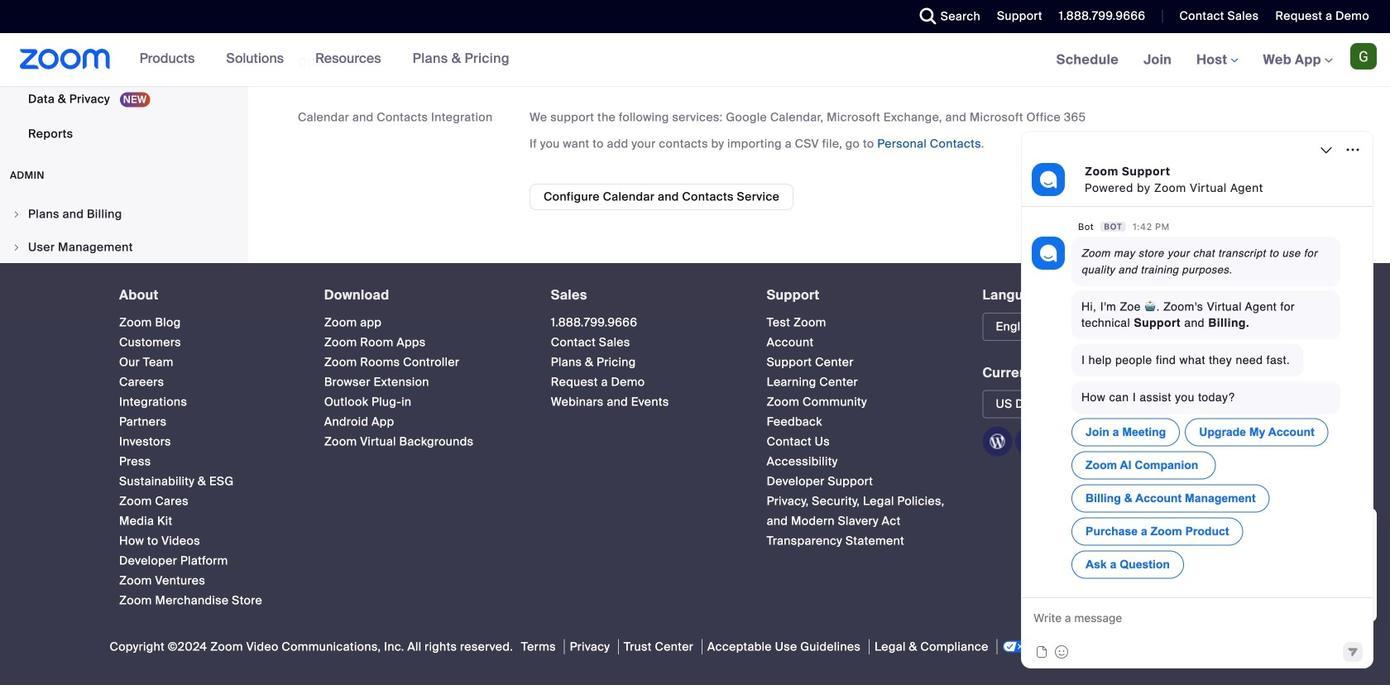 Task type: vqa. For each thing, say whether or not it's contained in the screenshot.
product information navigation
yes



Task type: describe. For each thing, give the bounding box(es) containing it.
right image for second menu item from the top
[[12, 243, 22, 253]]

meetings navigation
[[1044, 33, 1390, 87]]

right image for 1st menu item
[[12, 210, 22, 220]]

4 heading from the left
[[767, 288, 953, 303]]

3 heading from the left
[[551, 288, 737, 303]]



Task type: locate. For each thing, give the bounding box(es) containing it.
1 vertical spatial right image
[[12, 243, 22, 253]]

1 menu item from the top
[[0, 199, 243, 230]]

2 menu item from the top
[[0, 232, 243, 263]]

1 right image from the top
[[12, 210, 22, 220]]

profile picture image
[[1351, 43, 1377, 70]]

right image
[[12, 210, 22, 220], [12, 243, 22, 253]]

2 right image from the top
[[12, 243, 22, 253]]

1 vertical spatial menu item
[[0, 232, 243, 263]]

0 vertical spatial right image
[[12, 210, 22, 220]]

0 vertical spatial menu item
[[0, 199, 243, 230]]

admin menu menu
[[0, 199, 243, 431]]

1 heading from the left
[[119, 288, 294, 303]]

product information navigation
[[127, 33, 522, 86]]

personal menu menu
[[0, 0, 243, 152]]

2 heading from the left
[[324, 288, 521, 303]]

menu item
[[0, 199, 243, 230], [0, 232, 243, 263]]

heading
[[119, 288, 294, 303], [324, 288, 521, 303], [551, 288, 737, 303], [767, 288, 953, 303]]

banner
[[0, 33, 1390, 87]]

application
[[530, 0, 1341, 4]]

zoom logo image
[[20, 49, 111, 70]]



